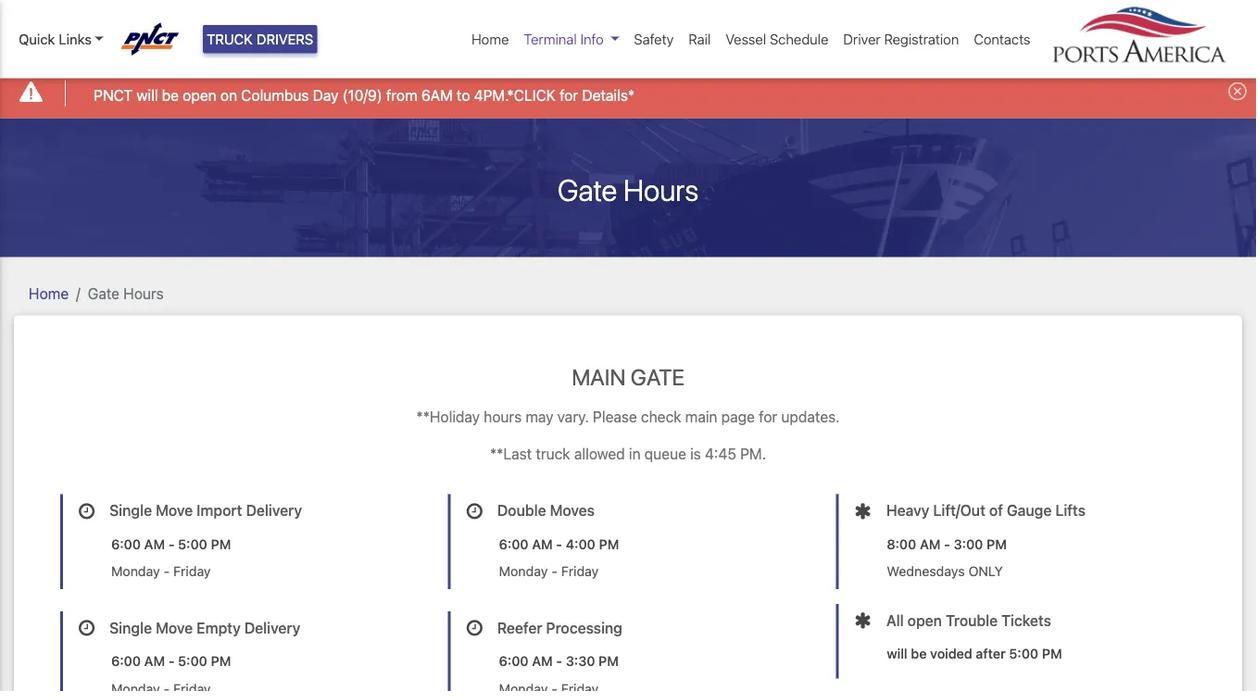Task type: vqa. For each thing, say whether or not it's contained in the screenshot.
Status
no



Task type: locate. For each thing, give the bounding box(es) containing it.
1 horizontal spatial will
[[887, 646, 908, 662]]

1 move from the top
[[156, 502, 193, 519]]

6:00 am - 5:00 pm down "single move import delivery"
[[111, 536, 231, 552]]

6:00 down "single move import delivery"
[[111, 536, 141, 552]]

delivery for single move import delivery
[[246, 502, 302, 519]]

am up wednesdays
[[920, 536, 941, 552]]

open left on
[[183, 86, 217, 104]]

1 horizontal spatial open
[[908, 611, 942, 629]]

details*
[[582, 86, 635, 104]]

2 single from the top
[[109, 619, 152, 636]]

pm right 4:00
[[599, 536, 619, 552]]

contacts
[[974, 31, 1031, 47]]

6:00 am - 5:00 pm
[[111, 536, 231, 552], [111, 653, 231, 669]]

move left empty
[[156, 619, 193, 636]]

0 vertical spatial gate
[[558, 172, 617, 207]]

single move empty delivery
[[109, 619, 300, 636]]

quick
[[19, 31, 55, 47]]

6:00 down reefer
[[499, 653, 529, 669]]

5:00 down single move empty delivery
[[178, 653, 207, 669]]

links
[[59, 31, 92, 47]]

all open trouble tickets
[[887, 611, 1052, 629]]

6:00 down double
[[499, 536, 529, 552]]

1 horizontal spatial for
[[759, 408, 778, 425]]

pm down import
[[211, 536, 231, 552]]

home link
[[464, 21, 516, 57], [29, 285, 69, 302]]

drivers
[[256, 31, 313, 47]]

**last truck allowed in queue is 4:45 pm.
[[490, 445, 766, 462]]

0 horizontal spatial hours
[[123, 285, 164, 302]]

will be voided after 5:00 pm
[[887, 646, 1062, 662]]

for right page
[[759, 408, 778, 425]]

0 horizontal spatial will
[[137, 86, 158, 104]]

single
[[109, 502, 152, 519], [109, 619, 152, 636]]

- left the 3:30
[[556, 653, 563, 669]]

1 horizontal spatial gate hours
[[558, 172, 699, 207]]

1 friday from the left
[[173, 564, 211, 579]]

be right the pnct
[[162, 86, 179, 104]]

hours
[[624, 172, 699, 207], [123, 285, 164, 302]]

am for single move empty delivery
[[144, 653, 165, 669]]

- for double moves
[[556, 536, 563, 552]]

monday down 6:00 am - 4:00 pm
[[499, 564, 548, 579]]

monday for single
[[111, 564, 160, 579]]

monday
[[111, 564, 160, 579], [499, 564, 548, 579]]

1 vertical spatial for
[[759, 408, 778, 425]]

- for reefer processing
[[556, 653, 563, 669]]

0 horizontal spatial friday
[[173, 564, 211, 579]]

- left 4:00
[[556, 536, 563, 552]]

1 single from the top
[[109, 502, 152, 519]]

gate
[[558, 172, 617, 207], [88, 285, 120, 302], [631, 364, 685, 390]]

open right 'all'
[[908, 611, 942, 629]]

6:00 am - 5:00 pm down single move empty delivery
[[111, 653, 231, 669]]

1 vertical spatial be
[[911, 646, 927, 662]]

0 horizontal spatial for
[[560, 86, 578, 104]]

single left empty
[[109, 619, 152, 636]]

- down 6:00 am - 4:00 pm
[[552, 564, 558, 579]]

1 vertical spatial single
[[109, 619, 152, 636]]

friday
[[173, 564, 211, 579], [561, 564, 599, 579]]

monday - friday down 6:00 am - 4:00 pm
[[499, 564, 599, 579]]

2 move from the top
[[156, 619, 193, 636]]

move left import
[[156, 502, 193, 519]]

processing
[[546, 619, 623, 636]]

monday up single move empty delivery
[[111, 564, 160, 579]]

1 6:00 am - 5:00 pm from the top
[[111, 536, 231, 552]]

0 vertical spatial gate hours
[[558, 172, 699, 207]]

- for single move empty delivery
[[168, 653, 175, 669]]

1 horizontal spatial be
[[911, 646, 927, 662]]

0 vertical spatial be
[[162, 86, 179, 104]]

**holiday hours may vary. please check main page for updates.
[[416, 408, 840, 425]]

monday - friday for move
[[111, 564, 211, 579]]

columbus
[[241, 86, 309, 104]]

2 6:00 am - 5:00 pm from the top
[[111, 653, 231, 669]]

0 vertical spatial single
[[109, 502, 152, 519]]

3:00
[[954, 536, 983, 552]]

of
[[989, 502, 1003, 519]]

move for import
[[156, 502, 193, 519]]

1 horizontal spatial gate
[[558, 172, 617, 207]]

6:00 for single move import delivery
[[111, 536, 141, 552]]

pnct will be open on columbus day (10/9) from 6am to 4pm.*click for details* link
[[94, 84, 635, 106]]

1 horizontal spatial monday - friday
[[499, 564, 599, 579]]

delivery right empty
[[244, 619, 300, 636]]

1 monday - friday from the left
[[111, 564, 211, 579]]

5:00
[[178, 536, 207, 552], [1009, 646, 1039, 662], [178, 653, 207, 669]]

am for single move import delivery
[[144, 536, 165, 552]]

0 horizontal spatial home link
[[29, 285, 69, 302]]

0 vertical spatial hours
[[624, 172, 699, 207]]

open
[[183, 86, 217, 104], [908, 611, 942, 629]]

pm for double moves
[[599, 536, 619, 552]]

friday for move
[[173, 564, 211, 579]]

pnct
[[94, 86, 133, 104]]

pm down empty
[[211, 653, 231, 669]]

be left voided
[[911, 646, 927, 662]]

0 vertical spatial will
[[137, 86, 158, 104]]

0 vertical spatial delivery
[[246, 502, 302, 519]]

**last
[[490, 445, 532, 462]]

1 horizontal spatial home
[[472, 31, 509, 47]]

0 horizontal spatial gate hours
[[88, 285, 164, 302]]

moves
[[550, 502, 595, 519]]

0 horizontal spatial be
[[162, 86, 179, 104]]

0 horizontal spatial gate
[[88, 285, 120, 302]]

truck
[[207, 31, 253, 47]]

double moves
[[497, 502, 595, 519]]

1 vertical spatial 6:00 am - 5:00 pm
[[111, 653, 231, 669]]

truck drivers
[[207, 31, 313, 47]]

2 friday from the left
[[561, 564, 599, 579]]

delivery right import
[[246, 502, 302, 519]]

0 vertical spatial open
[[183, 86, 217, 104]]

0 vertical spatial for
[[560, 86, 578, 104]]

5:00 for single move import delivery
[[178, 536, 207, 552]]

0 horizontal spatial monday
[[111, 564, 160, 579]]

0 vertical spatial home link
[[464, 21, 516, 57]]

am for double moves
[[532, 536, 553, 552]]

single left import
[[109, 502, 152, 519]]

be
[[162, 86, 179, 104], [911, 646, 927, 662]]

friday for processing
[[561, 564, 599, 579]]

quick links
[[19, 31, 92, 47]]

6:00 for double moves
[[499, 536, 529, 552]]

am down "single move import delivery"
[[144, 536, 165, 552]]

main
[[685, 408, 718, 425]]

for
[[560, 86, 578, 104], [759, 408, 778, 425]]

pm down tickets
[[1042, 646, 1062, 662]]

reefer processing
[[497, 619, 623, 636]]

1 vertical spatial move
[[156, 619, 193, 636]]

1 horizontal spatial monday
[[499, 564, 548, 579]]

voided
[[930, 646, 973, 662]]

1 horizontal spatial friday
[[561, 564, 599, 579]]

2 vertical spatial gate
[[631, 364, 685, 390]]

am
[[144, 536, 165, 552], [532, 536, 553, 552], [920, 536, 941, 552], [144, 653, 165, 669], [532, 653, 553, 669]]

pm right the 3:30
[[599, 653, 619, 669]]

monday for reefer
[[499, 564, 548, 579]]

2 monday from the left
[[499, 564, 548, 579]]

be inside alert
[[162, 86, 179, 104]]

pm
[[211, 536, 231, 552], [599, 536, 619, 552], [987, 536, 1007, 552], [1042, 646, 1062, 662], [211, 653, 231, 669], [599, 653, 619, 669]]

2 monday - friday from the left
[[499, 564, 599, 579]]

will right the pnct
[[137, 86, 158, 104]]

0 vertical spatial home
[[472, 31, 509, 47]]

vessel schedule link
[[718, 21, 836, 57]]

1 horizontal spatial hours
[[624, 172, 699, 207]]

2 horizontal spatial gate
[[631, 364, 685, 390]]

1 monday from the left
[[111, 564, 160, 579]]

terminal info
[[524, 31, 604, 47]]

- left 3:00
[[944, 536, 951, 552]]

move
[[156, 502, 193, 519], [156, 619, 193, 636]]

6:00
[[111, 536, 141, 552], [499, 536, 529, 552], [111, 653, 141, 669], [499, 653, 529, 669]]

pm.
[[740, 445, 766, 462]]

friday up single move empty delivery
[[173, 564, 211, 579]]

terminal info link
[[516, 21, 627, 57]]

double
[[497, 502, 546, 519]]

main
[[572, 364, 626, 390]]

0 horizontal spatial open
[[183, 86, 217, 104]]

1 vertical spatial home
[[29, 285, 69, 302]]

monday - friday up single move empty delivery
[[111, 564, 211, 579]]

am down reefer processing at the left bottom
[[532, 653, 553, 669]]

6:00 down single move empty delivery
[[111, 653, 141, 669]]

(10/9)
[[343, 86, 382, 104]]

import
[[197, 502, 242, 519]]

for left details*
[[560, 86, 578, 104]]

-
[[168, 536, 175, 552], [556, 536, 563, 552], [944, 536, 951, 552], [164, 564, 170, 579], [552, 564, 558, 579], [168, 653, 175, 669], [556, 653, 563, 669]]

home
[[472, 31, 509, 47], [29, 285, 69, 302]]

1 vertical spatial open
[[908, 611, 942, 629]]

8:00
[[887, 536, 917, 552]]

0 vertical spatial move
[[156, 502, 193, 519]]

am down double moves at bottom
[[532, 536, 553, 552]]

will down 'all'
[[887, 646, 908, 662]]

8:00 am - 3:00 pm
[[887, 536, 1007, 552]]

1 vertical spatial will
[[887, 646, 908, 662]]

rail
[[689, 31, 711, 47]]

**holiday
[[416, 408, 480, 425]]

monday - friday
[[111, 564, 211, 579], [499, 564, 599, 579]]

delivery
[[246, 502, 302, 519], [244, 619, 300, 636]]

please
[[593, 408, 637, 425]]

0 horizontal spatial monday - friday
[[111, 564, 211, 579]]

- down single move empty delivery
[[168, 653, 175, 669]]

- down "single move import delivery"
[[168, 536, 175, 552]]

pm right 3:00
[[987, 536, 1007, 552]]

truck drivers link
[[203, 25, 317, 53]]

5:00 down "single move import delivery"
[[178, 536, 207, 552]]

0 vertical spatial 6:00 am - 5:00 pm
[[111, 536, 231, 552]]

am down single move empty delivery
[[144, 653, 165, 669]]

open inside alert
[[183, 86, 217, 104]]

1 vertical spatial delivery
[[244, 619, 300, 636]]

terminal
[[524, 31, 577, 47]]

friday down 4:00
[[561, 564, 599, 579]]



Task type: describe. For each thing, give the bounding box(es) containing it.
registration
[[884, 31, 959, 47]]

lifts
[[1056, 502, 1086, 519]]

all
[[887, 611, 904, 629]]

driver registration
[[844, 31, 959, 47]]

rail link
[[681, 21, 718, 57]]

monday - friday for processing
[[499, 564, 599, 579]]

lift/out
[[933, 502, 986, 519]]

single for single move empty delivery
[[109, 619, 152, 636]]

schedule
[[770, 31, 829, 47]]

vary.
[[558, 408, 589, 425]]

driver
[[844, 31, 881, 47]]

allowed
[[574, 445, 625, 462]]

single move import delivery
[[109, 502, 302, 519]]

1 vertical spatial gate
[[88, 285, 120, 302]]

safety
[[634, 31, 674, 47]]

1 horizontal spatial home link
[[464, 21, 516, 57]]

6:00 am - 3:30 pm
[[499, 653, 619, 669]]

pm for single move import delivery
[[211, 536, 231, 552]]

1 vertical spatial home link
[[29, 285, 69, 302]]

close image
[[1229, 82, 1247, 100]]

trouble
[[946, 611, 998, 629]]

heavy
[[887, 502, 930, 519]]

after
[[976, 646, 1006, 662]]

is
[[690, 445, 701, 462]]

only
[[969, 564, 1003, 579]]

pm for reefer processing
[[599, 653, 619, 669]]

empty
[[197, 619, 241, 636]]

to
[[457, 86, 470, 104]]

for inside pnct will be open on columbus day (10/9) from 6am to 4pm.*click for details* link
[[560, 86, 578, 104]]

queue
[[645, 445, 686, 462]]

heavy lift/out of gauge lifts
[[887, 502, 1086, 519]]

main gate
[[572, 364, 685, 390]]

wednesdays
[[887, 564, 965, 579]]

updates.
[[781, 408, 840, 425]]

1 vertical spatial hours
[[123, 285, 164, 302]]

pm for single move empty delivery
[[211, 653, 231, 669]]

0 horizontal spatial home
[[29, 285, 69, 302]]

5:00 for single move empty delivery
[[178, 653, 207, 669]]

am for reefer processing
[[532, 653, 553, 669]]

reefer
[[497, 619, 542, 636]]

4:45
[[705, 445, 737, 462]]

day
[[313, 86, 339, 104]]

vessel
[[726, 31, 766, 47]]

page
[[722, 408, 755, 425]]

will inside alert
[[137, 86, 158, 104]]

- for heavy lift/out of gauge lifts
[[944, 536, 951, 552]]

pnct will be open on columbus day (10/9) from 6am to 4pm.*click for details* alert
[[0, 68, 1256, 118]]

am for heavy lift/out of gauge lifts
[[920, 536, 941, 552]]

6am
[[421, 86, 453, 104]]

hours
[[484, 408, 522, 425]]

from
[[386, 86, 418, 104]]

move for empty
[[156, 619, 193, 636]]

4:00
[[566, 536, 596, 552]]

6:00 am - 5:00 pm for empty
[[111, 653, 231, 669]]

pnct will be open on columbus day (10/9) from 6am to 4pm.*click for details*
[[94, 86, 635, 104]]

driver registration link
[[836, 21, 967, 57]]

safety link
[[627, 21, 681, 57]]

wednesdays only
[[887, 564, 1003, 579]]

in
[[629, 445, 641, 462]]

4pm.*click
[[474, 86, 556, 104]]

check
[[641, 408, 682, 425]]

info
[[580, 31, 604, 47]]

- up single move empty delivery
[[164, 564, 170, 579]]

5:00 right after
[[1009, 646, 1039, 662]]

quick links link
[[19, 29, 104, 50]]

on
[[220, 86, 237, 104]]

6:00 am - 5:00 pm for import
[[111, 536, 231, 552]]

6:00 for single move empty delivery
[[111, 653, 141, 669]]

vessel schedule
[[726, 31, 829, 47]]

pm for heavy lift/out of gauge lifts
[[987, 536, 1007, 552]]

6:00 for reefer processing
[[499, 653, 529, 669]]

tickets
[[1002, 611, 1052, 629]]

delivery for single move empty delivery
[[244, 619, 300, 636]]

truck
[[536, 445, 570, 462]]

3:30
[[566, 653, 595, 669]]

may
[[526, 408, 554, 425]]

gauge
[[1007, 502, 1052, 519]]

contacts link
[[967, 21, 1038, 57]]

- for single move import delivery
[[168, 536, 175, 552]]

6:00 am - 4:00 pm
[[499, 536, 619, 552]]

1 vertical spatial gate hours
[[88, 285, 164, 302]]

single for single move import delivery
[[109, 502, 152, 519]]



